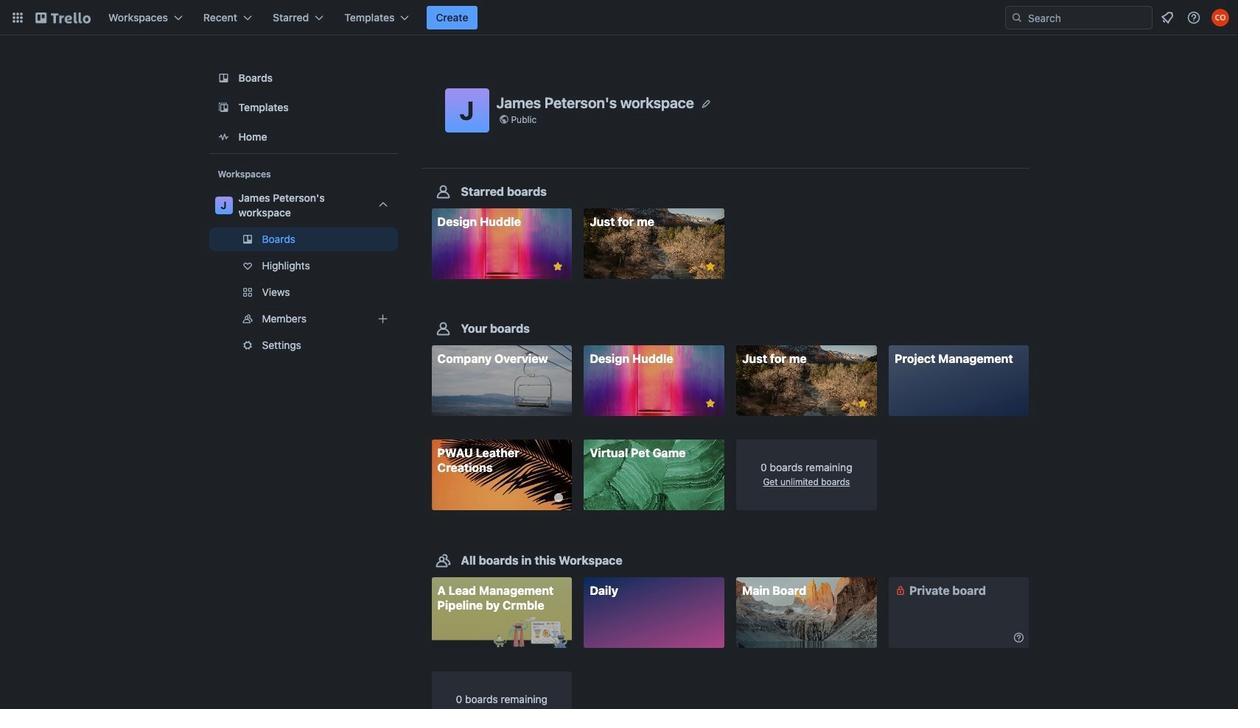 Task type: describe. For each thing, give the bounding box(es) containing it.
0 vertical spatial click to unstar this board. it will be removed from your starred list. image
[[551, 260, 565, 273]]

christina overa (christinaovera) image
[[1212, 9, 1230, 27]]

0 vertical spatial sm image
[[893, 584, 908, 598]]

2 click to unstar this board. it will be removed from your starred list. image from the top
[[704, 397, 717, 411]]

open information menu image
[[1187, 10, 1202, 25]]

board image
[[215, 69, 233, 87]]

Search field
[[1023, 7, 1152, 28]]

1 vertical spatial click to unstar this board. it will be removed from your starred list. image
[[856, 397, 870, 411]]



Task type: vqa. For each thing, say whether or not it's contained in the screenshot.
1st Click to unstar this board. It will be removed from your starred list. icon from the top of the page
yes



Task type: locate. For each thing, give the bounding box(es) containing it.
0 vertical spatial click to unstar this board. it will be removed from your starred list. image
[[704, 260, 717, 273]]

sm image
[[893, 584, 908, 598], [1012, 631, 1026, 645]]

0 horizontal spatial sm image
[[893, 584, 908, 598]]

1 vertical spatial sm image
[[1012, 631, 1026, 645]]

home image
[[215, 128, 233, 146]]

back to home image
[[35, 6, 91, 29]]

1 vertical spatial click to unstar this board. it will be removed from your starred list. image
[[704, 397, 717, 411]]

primary element
[[0, 0, 1238, 35]]

template board image
[[215, 99, 233, 116]]

1 click to unstar this board. it will be removed from your starred list. image from the top
[[704, 260, 717, 273]]

0 notifications image
[[1159, 9, 1176, 27]]

add image
[[374, 310, 392, 328]]

1 horizontal spatial click to unstar this board. it will be removed from your starred list. image
[[856, 397, 870, 411]]

0 horizontal spatial click to unstar this board. it will be removed from your starred list. image
[[551, 260, 565, 273]]

search image
[[1011, 12, 1023, 24]]

1 horizontal spatial sm image
[[1012, 631, 1026, 645]]

click to unstar this board. it will be removed from your starred list. image
[[551, 260, 565, 273], [856, 397, 870, 411]]

click to unstar this board. it will be removed from your starred list. image
[[704, 260, 717, 273], [704, 397, 717, 411]]

there is new activity on this board. image
[[554, 494, 563, 503]]



